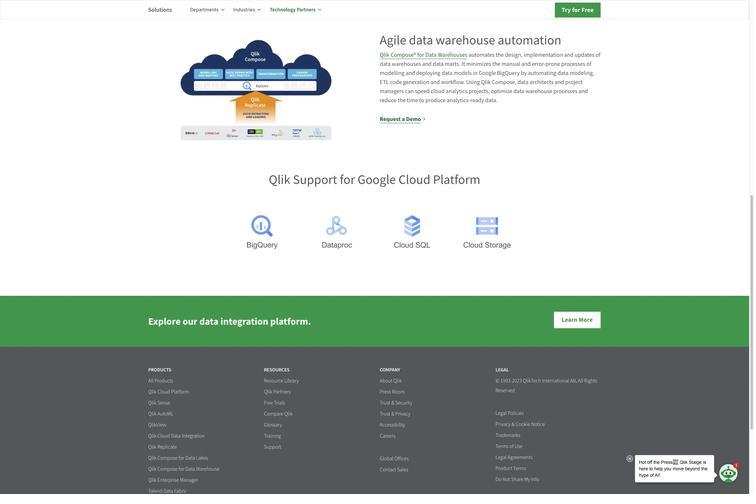 Task type: vqa. For each thing, say whether or not it's contained in the screenshot.
THE 'QLIK' "image"
no



Task type: describe. For each thing, give the bounding box(es) containing it.
0 vertical spatial processes
[[561, 60, 585, 68]]

cloud dataproc logo image
[[313, 208, 361, 254]]

automation
[[498, 32, 562, 48]]

press
[[380, 389, 391, 395]]

automates the design, implementation and updates of data warehouses and data marts. it minimizes the manual and error-prone processes of modelling and deploying data models in google bigquery by automating data modeling, etl code generation and workflow. using qlik compose, data architects and project managers can speed cloud analytics projects, optimize data warehouse processes and reduce the time to produce analytics-ready data.
[[380, 51, 601, 104]]

request a demo link
[[380, 115, 426, 124]]

updates
[[575, 51, 595, 59]]

compose®
[[391, 51, 416, 59]]

analytics-
[[447, 97, 471, 104]]

terms of use
[[496, 443, 523, 450]]

data up deploying
[[433, 60, 444, 68]]

warehouse
[[196, 466, 220, 472]]

departments
[[190, 6, 219, 13]]

warehouses
[[438, 51, 467, 59]]

about qlik
[[380, 378, 402, 384]]

qlik compose for data lakes
[[148, 455, 208, 461]]

qlik enterprise manager link
[[148, 477, 198, 484]]

0 vertical spatial products
[[148, 367, 171, 373]]

resource library link
[[264, 378, 299, 385]]

resource
[[264, 378, 283, 384]]

trials
[[274, 400, 285, 406]]

google inside automates the design, implementation and updates of data warehouses and data marts. it minimizes the manual and error-prone processes of modelling and deploying data models in google bigquery by automating data modeling, etl code generation and workflow. using qlik compose, data architects and project managers can speed cloud analytics projects, optimize data warehouse processes and reduce the time to produce analytics-ready data.
[[479, 69, 496, 77]]

& for cookie
[[512, 421, 515, 428]]

all products link
[[148, 378, 173, 385]]

global offices
[[380, 456, 409, 462]]

minimizes
[[466, 60, 491, 68]]

try for free
[[562, 6, 594, 14]]

room
[[392, 389, 405, 395]]

data down compose,
[[514, 88, 524, 95]]

ready
[[471, 97, 484, 104]]

compare qlik
[[264, 411, 293, 417]]

1 vertical spatial products
[[154, 378, 173, 384]]

terms of use link
[[496, 443, 523, 450]]

industries link
[[234, 2, 261, 18]]

offices
[[395, 456, 409, 462]]

qlik sense
[[148, 400, 170, 406]]

0 vertical spatial warehouse
[[436, 32, 495, 48]]

demo
[[406, 115, 421, 123]]

deploying
[[416, 69, 441, 77]]

legal policies
[[496, 410, 524, 417]]

and down warehouses
[[406, 69, 415, 77]]

1 vertical spatial the
[[493, 60, 501, 68]]

careers link
[[380, 433, 396, 440]]

explore our data integration platform.
[[148, 315, 311, 328]]

qlik for qlik automl
[[148, 411, 156, 417]]

about qlik link
[[380, 378, 402, 385]]

bigquery logo image
[[238, 208, 286, 254]]

1 horizontal spatial privacy
[[496, 421, 511, 428]]

qlik for qlik enterprise manager
[[148, 477, 156, 483]]

security
[[395, 400, 412, 406]]

all products
[[148, 378, 173, 384]]

0 vertical spatial free
[[582, 6, 594, 14]]

product terms
[[496, 465, 526, 472]]

qlik for qlik compose for data warehouse
[[148, 466, 156, 472]]

use
[[515, 443, 523, 450]]

2023
[[512, 378, 522, 384]]

data inside "qlik cloud data integration" "link"
[[171, 433, 181, 439]]

& for privacy
[[391, 411, 394, 417]]

notice
[[531, 421, 545, 428]]

learn
[[562, 316, 578, 324]]

explore
[[148, 315, 181, 328]]

data for warehouses
[[425, 51, 437, 59]]

ab,
[[570, 378, 577, 384]]

and up cloud
[[431, 79, 440, 86]]

data for lakes
[[185, 455, 195, 461]]

press room
[[380, 389, 405, 395]]

qlik replicate
[[148, 444, 177, 450]]

qlik for qlik cloud platform
[[148, 389, 156, 395]]

cloud for data
[[157, 433, 170, 439]]

agile data warehouse automation
[[380, 32, 562, 48]]

data down marts.
[[442, 69, 453, 77]]

©
[[496, 378, 500, 384]]

trust for trust & privacy
[[380, 411, 390, 417]]

1 vertical spatial platform
[[171, 389, 189, 395]]

legal agreements
[[496, 454, 533, 461]]

international
[[542, 378, 569, 384]]

code
[[390, 79, 402, 86]]

& for security
[[391, 400, 394, 406]]

qlik compose for data warehouse link
[[148, 466, 220, 473]]

technology
[[270, 6, 296, 13]]

qlik for qlik support for google cloud platform
[[269, 171, 290, 188]]

request a demo
[[380, 115, 421, 123]]

library
[[284, 378, 299, 384]]

data down by
[[518, 79, 529, 86]]

solutions menu bar
[[148, 2, 331, 18]]

about
[[380, 378, 393, 384]]

careers
[[380, 433, 396, 439]]

policies
[[508, 410, 524, 417]]

0 vertical spatial terms
[[496, 443, 509, 450]]

1 all from the left
[[148, 378, 153, 384]]

optimize
[[491, 88, 512, 95]]

compose,
[[492, 79, 517, 86]]

compare
[[264, 411, 283, 417]]

manual
[[502, 60, 520, 68]]

1 vertical spatial processes
[[554, 88, 578, 95]]

qlik for qlik sense
[[148, 400, 156, 406]]

solutions
[[148, 6, 172, 13]]

data right our
[[199, 315, 219, 328]]

modelling
[[380, 69, 405, 77]]

for for cloud
[[340, 171, 355, 188]]

trademarks
[[496, 432, 520, 439]]

qlik support for google cloud platform
[[269, 171, 481, 188]]

cloud
[[431, 88, 445, 95]]

in
[[473, 69, 478, 77]]

platform.
[[270, 315, 311, 328]]

1 vertical spatial support
[[264, 444, 281, 450]]

replicate
[[157, 444, 177, 450]]

departments link
[[190, 2, 224, 18]]

1 horizontal spatial terms
[[513, 465, 526, 472]]

and down project
[[579, 88, 588, 95]]

compose for qlik compose for data lakes
[[157, 455, 178, 461]]

product
[[496, 465, 512, 472]]

resources
[[264, 367, 290, 373]]

2 vertical spatial the
[[398, 97, 406, 104]]

partners for technology partners
[[297, 6, 316, 13]]

qlik inside compare qlik link
[[284, 411, 293, 417]]



Task type: locate. For each thing, give the bounding box(es) containing it.
for
[[572, 6, 580, 14], [417, 51, 424, 59], [340, 171, 355, 188], [179, 455, 184, 461], [179, 466, 184, 472]]

qlik cloud platform link
[[148, 389, 189, 396]]

automl
[[157, 411, 173, 417]]

do not share my info link
[[496, 476, 539, 483]]

processes up modeling,
[[561, 60, 585, 68]]

free trials link
[[264, 400, 285, 407]]

qliktech
[[523, 378, 541, 384]]

training link
[[264, 433, 281, 440]]

2 legal from the top
[[496, 410, 507, 417]]

reduce
[[380, 97, 397, 104]]

and up by
[[521, 60, 531, 68]]

2 horizontal spatial of
[[596, 51, 601, 59]]

cookie
[[516, 421, 530, 428]]

3 legal from the top
[[496, 454, 507, 461]]

the left design,
[[496, 51, 504, 59]]

legal inside "link"
[[496, 410, 507, 417]]

0 horizontal spatial support
[[264, 444, 281, 450]]

2 vertical spatial cloud
[[157, 433, 170, 439]]

terms down trademarks link
[[496, 443, 509, 450]]

of right updates
[[596, 51, 601, 59]]

by
[[521, 69, 527, 77]]

0 vertical spatial google
[[479, 69, 496, 77]]

glossary
[[264, 422, 282, 428]]

managers
[[380, 88, 404, 95]]

warehouses
[[392, 60, 421, 68]]

1 vertical spatial warehouse
[[526, 88, 552, 95]]

0 vertical spatial support
[[293, 171, 337, 188]]

trust & privacy link
[[380, 411, 410, 418]]

2 vertical spatial &
[[512, 421, 515, 428]]

trust up accessibility at the right of page
[[380, 411, 390, 417]]

data
[[409, 32, 433, 48], [380, 60, 391, 68], [433, 60, 444, 68], [442, 69, 453, 77], [558, 69, 569, 77], [518, 79, 529, 86], [514, 88, 524, 95], [199, 315, 219, 328]]

qlik inside qlik automl link
[[148, 411, 156, 417]]

0 vertical spatial privacy
[[395, 411, 410, 417]]

products up qlik cloud platform
[[154, 378, 173, 384]]

1 vertical spatial legal
[[496, 410, 507, 417]]

warehouse up warehouses at the right of page
[[436, 32, 495, 48]]

0 horizontal spatial warehouse
[[436, 32, 495, 48]]

compare qlik link
[[264, 411, 293, 418]]

it
[[462, 60, 465, 68]]

qlik inside "qlik cloud data integration" "link"
[[148, 433, 156, 439]]

not
[[503, 476, 510, 483]]

qlik inside qlik sense link
[[148, 400, 156, 406]]

legal for legal policies
[[496, 410, 507, 417]]

terms down the agreements
[[513, 465, 526, 472]]

for for lakes
[[179, 455, 184, 461]]

qlik inside qlik enterprise manager link
[[148, 477, 156, 483]]

1 compose from the top
[[157, 455, 178, 461]]

of down updates
[[587, 60, 591, 68]]

and left project
[[555, 79, 564, 86]]

industries
[[234, 6, 255, 13]]

do not share my info
[[496, 476, 539, 483]]

partners inside 'link'
[[297, 6, 316, 13]]

product terms link
[[496, 465, 526, 472]]

contact sales
[[380, 467, 408, 473]]

trust & security
[[380, 400, 412, 406]]

data left lakes
[[185, 455, 195, 461]]

of
[[596, 51, 601, 59], [587, 60, 591, 68], [510, 443, 514, 450]]

0 horizontal spatial all
[[148, 378, 153, 384]]

of left use on the bottom of the page
[[510, 443, 514, 450]]

and left updates
[[564, 51, 574, 59]]

for for warehouses
[[417, 51, 424, 59]]

0 horizontal spatial google
[[358, 171, 396, 188]]

0 vertical spatial of
[[596, 51, 601, 59]]

1 trust from the top
[[380, 400, 390, 406]]

data up manager
[[185, 466, 195, 472]]

global offices link
[[380, 456, 409, 462]]

accessibility
[[380, 422, 405, 428]]

data inside qlik compose® for data warehouses link
[[425, 51, 437, 59]]

google
[[479, 69, 496, 77], [358, 171, 396, 188]]

0 vertical spatial the
[[496, 51, 504, 59]]

trust & security link
[[380, 400, 412, 407]]

partners right "technology"
[[297, 6, 316, 13]]

qlik inside qlik cloud platform link
[[148, 389, 156, 395]]

1 vertical spatial terms
[[513, 465, 526, 472]]

0 vertical spatial trust
[[380, 400, 390, 406]]

technology partners link
[[270, 2, 322, 18]]

info
[[531, 476, 539, 483]]

1 vertical spatial compose
[[157, 466, 178, 472]]

0 horizontal spatial of
[[510, 443, 514, 450]]

free left trials
[[264, 400, 273, 406]]

2 vertical spatial legal
[[496, 454, 507, 461]]

legal for legal
[[496, 367, 509, 373]]

data up the replicate
[[171, 433, 181, 439]]

0 vertical spatial platform
[[433, 171, 481, 188]]

more
[[579, 316, 593, 324]]

legal agreements link
[[496, 454, 533, 461]]

1 horizontal spatial free
[[582, 6, 594, 14]]

legal
[[496, 367, 509, 373], [496, 410, 507, 417], [496, 454, 507, 461]]

cloud sql logo image
[[388, 208, 437, 254]]

cloud inside "link"
[[157, 433, 170, 439]]

trust down press
[[380, 400, 390, 406]]

& down 'press room' link
[[391, 400, 394, 406]]

qlik partners
[[264, 389, 291, 395]]

learn more
[[562, 316, 593, 324]]

& left cookie
[[512, 421, 515, 428]]

trust
[[380, 400, 390, 406], [380, 411, 390, 417]]

products
[[148, 367, 171, 373], [154, 378, 173, 384]]

all inside © 1993-2023 qliktech international ab, all rights reserved
[[578, 378, 583, 384]]

illustration showing qlik replicate moving data from multiple sources to qlik compose. image
[[148, 32, 370, 149]]

1 vertical spatial &
[[391, 411, 394, 417]]

1 legal from the top
[[496, 367, 509, 373]]

0 horizontal spatial terms
[[496, 443, 509, 450]]

1 vertical spatial privacy
[[496, 421, 511, 428]]

1 vertical spatial partners
[[273, 389, 291, 395]]

partners down resource library 'link'
[[273, 389, 291, 395]]

partners
[[297, 6, 316, 13], [273, 389, 291, 395]]

agreements
[[508, 454, 533, 461]]

qlik inside qlik replicate link
[[148, 444, 156, 450]]

design,
[[505, 51, 523, 59]]

© 1993-2023 qliktech international ab, all rights reserved
[[496, 378, 597, 394]]

projects,
[[469, 88, 490, 95]]

1 horizontal spatial partners
[[297, 6, 316, 13]]

data for warehouse
[[185, 466, 195, 472]]

1 horizontal spatial google
[[479, 69, 496, 77]]

compose up enterprise
[[157, 466, 178, 472]]

2 trust from the top
[[380, 411, 390, 417]]

0 vertical spatial cloud
[[399, 171, 431, 188]]

sales
[[397, 467, 408, 473]]

the left "manual"
[[493, 60, 501, 68]]

compose down the replicate
[[157, 455, 178, 461]]

0 horizontal spatial privacy
[[395, 411, 410, 417]]

data inside qlik compose for data lakes link
[[185, 455, 195, 461]]

privacy up 'trademarks'
[[496, 421, 511, 428]]

qlik inside qlik partners link
[[264, 389, 272, 395]]

rights
[[584, 378, 597, 384]]

my
[[524, 476, 530, 483]]

privacy & cookie notice link
[[496, 421, 545, 428]]

trust for trust & security
[[380, 400, 390, 406]]

processes down project
[[554, 88, 578, 95]]

data inside qlik compose for data warehouse link
[[185, 466, 195, 472]]

data up qlik compose® for data warehouses
[[409, 32, 433, 48]]

qlik cloud data integration
[[148, 433, 205, 439]]

etl
[[380, 79, 389, 86]]

qlik compose for data warehouse
[[148, 466, 220, 472]]

error-
[[532, 60, 546, 68]]

2 vertical spatial of
[[510, 443, 514, 450]]

1 horizontal spatial support
[[293, 171, 337, 188]]

compose for qlik compose for data warehouse
[[157, 466, 178, 472]]

qlik automl link
[[148, 411, 173, 418]]

legal up product
[[496, 454, 507, 461]]

our
[[183, 315, 197, 328]]

products up all products
[[148, 367, 171, 373]]

0 horizontal spatial free
[[264, 400, 273, 406]]

data up deploying
[[425, 51, 437, 59]]

0 horizontal spatial platform
[[171, 389, 189, 395]]

enterprise
[[157, 477, 179, 483]]

support
[[293, 171, 337, 188], [264, 444, 281, 450]]

1 horizontal spatial all
[[578, 378, 583, 384]]

1 horizontal spatial warehouse
[[526, 88, 552, 95]]

share
[[511, 476, 523, 483]]

qlik inside qlik compose for data warehouse link
[[148, 466, 156, 472]]

0 vertical spatial compose
[[157, 455, 178, 461]]

2 all from the left
[[578, 378, 583, 384]]

qlik
[[380, 51, 390, 59], [481, 79, 491, 86], [269, 171, 290, 188], [394, 378, 402, 384], [148, 389, 156, 395], [264, 389, 272, 395], [148, 400, 156, 406], [148, 411, 156, 417], [284, 411, 293, 417], [148, 433, 156, 439], [148, 444, 156, 450], [148, 455, 156, 461], [148, 466, 156, 472], [148, 477, 156, 483]]

qlik compose for data lakes link
[[148, 455, 208, 462]]

qlik inside qlik compose® for data warehouses link
[[380, 51, 390, 59]]

agile
[[380, 32, 406, 48]]

warehouse inside automates the design, implementation and updates of data warehouses and data marts. it minimizes the manual and error-prone processes of modelling and deploying data models in google bigquery by automating data modeling, etl code generation and workflow. using qlik compose, data architects and project managers can speed cloud analytics projects, optimize data warehouse processes and reduce the time to produce analytics-ready data.
[[526, 88, 552, 95]]

1 vertical spatial google
[[358, 171, 396, 188]]

1 vertical spatial free
[[264, 400, 273, 406]]

qlik cloud platform
[[148, 389, 189, 395]]

prone
[[546, 60, 560, 68]]

time
[[407, 97, 418, 104]]

for for warehouse
[[179, 466, 184, 472]]

qlik for qlik partners
[[264, 389, 272, 395]]

data up modelling
[[380, 60, 391, 68]]

warehouse down architects
[[526, 88, 552, 95]]

using
[[466, 79, 480, 86]]

free right "try"
[[582, 6, 594, 14]]

data down 'prone'
[[558, 69, 569, 77]]

try for free link
[[555, 3, 601, 18]]

qlik for qlik compose® for data warehouses
[[380, 51, 390, 59]]

qlik partners link
[[264, 389, 291, 396]]

legal left policies
[[496, 410, 507, 417]]

1 horizontal spatial platform
[[433, 171, 481, 188]]

privacy down security
[[395, 411, 410, 417]]

0 horizontal spatial partners
[[273, 389, 291, 395]]

1 vertical spatial of
[[587, 60, 591, 68]]

terms
[[496, 443, 509, 450], [513, 465, 526, 472]]

all
[[148, 378, 153, 384], [578, 378, 583, 384]]

privacy
[[395, 411, 410, 417], [496, 421, 511, 428]]

all right the "ab," on the bottom right of the page
[[578, 378, 583, 384]]

qlik inside automates the design, implementation and updates of data warehouses and data marts. it minimizes the manual and error-prone processes of modelling and deploying data models in google bigquery by automating data modeling, etl code generation and workflow. using qlik compose, data architects and project managers can speed cloud analytics projects, optimize data warehouse processes and reduce the time to produce analytics-ready data.
[[481, 79, 491, 86]]

2 compose from the top
[[157, 466, 178, 472]]

qlik inside qlik compose for data lakes link
[[148, 455, 156, 461]]

qlik for qlik compose for data lakes
[[148, 455, 156, 461]]

0 vertical spatial partners
[[297, 6, 316, 13]]

qlik compose® for data warehouses link
[[380, 51, 467, 59]]

qlik for qlik cloud data integration
[[148, 433, 156, 439]]

accessibility link
[[380, 422, 405, 429]]

produce
[[426, 97, 446, 104]]

and
[[564, 51, 574, 59], [422, 60, 432, 68], [521, 60, 531, 68], [406, 69, 415, 77], [431, 79, 440, 86], [555, 79, 564, 86], [579, 88, 588, 95]]

can
[[405, 88, 414, 95]]

partners for qlik partners
[[273, 389, 291, 395]]

1 vertical spatial cloud
[[157, 389, 170, 395]]

all up qlik cloud platform
[[148, 378, 153, 384]]

marts.
[[445, 60, 461, 68]]

0 vertical spatial legal
[[496, 367, 509, 373]]

legal for legal agreements
[[496, 454, 507, 461]]

automates
[[469, 51, 495, 59]]

contact
[[380, 467, 396, 473]]

cloud for platform
[[157, 389, 170, 395]]

0 vertical spatial &
[[391, 400, 394, 406]]

modeling,
[[570, 69, 594, 77]]

1993-
[[501, 378, 512, 384]]

request
[[380, 115, 401, 123]]

do
[[496, 476, 502, 483]]

legal up 1993-
[[496, 367, 509, 373]]

1 vertical spatial trust
[[380, 411, 390, 417]]

free
[[582, 6, 594, 14], [264, 400, 273, 406]]

1 horizontal spatial of
[[587, 60, 591, 68]]

qlik for qlik replicate
[[148, 444, 156, 450]]

the left time
[[398, 97, 406, 104]]

& up accessibility at the right of page
[[391, 411, 394, 417]]

free trials
[[264, 400, 285, 406]]

integration
[[182, 433, 205, 439]]

and up deploying
[[422, 60, 432, 68]]

qlik inside about qlik link
[[394, 378, 402, 384]]

training
[[264, 433, 281, 439]]



